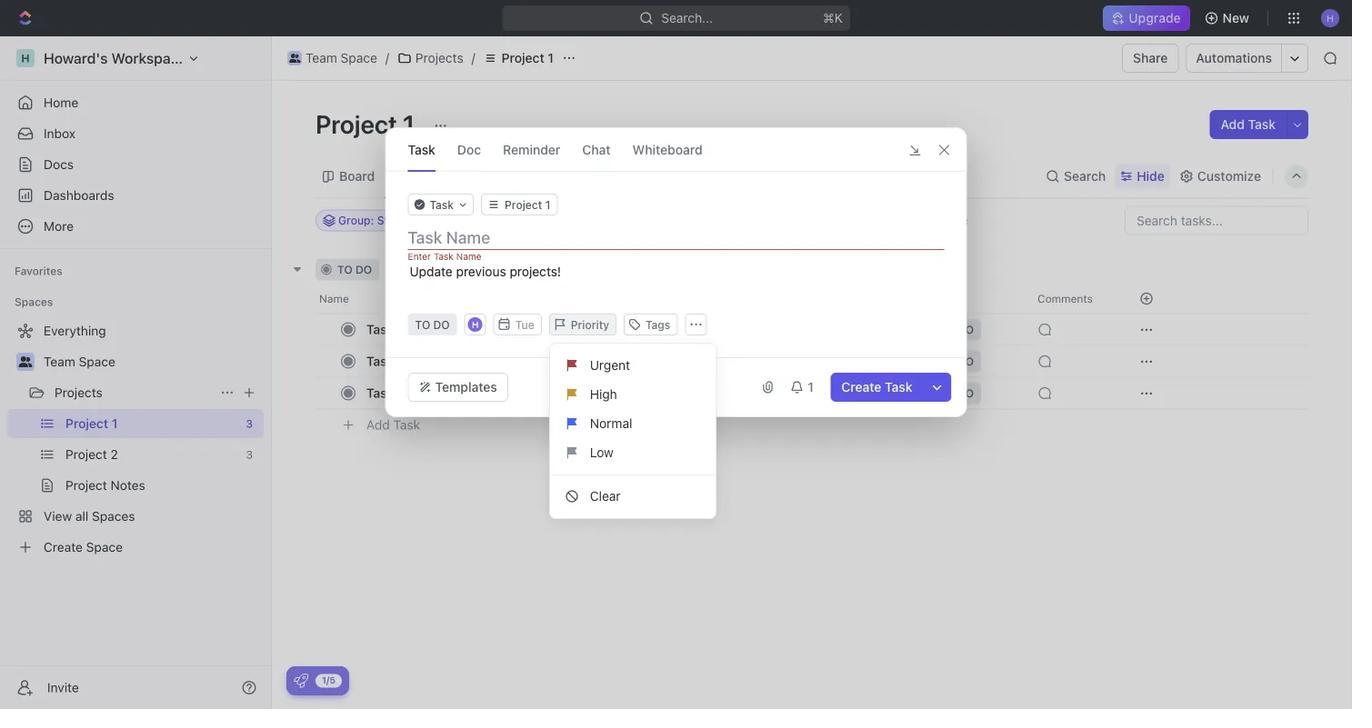 Task type: locate. For each thing, give the bounding box(es) containing it.
add task for topmost the add task button
[[1221, 117, 1276, 132]]

/
[[386, 50, 389, 66], [472, 50, 476, 66]]

1 horizontal spatial project 1
[[502, 50, 554, 66]]

0 horizontal spatial projects link
[[55, 378, 213, 408]]

add for bottom the add task button
[[367, 418, 390, 433]]

project 1 link
[[479, 47, 559, 69]]

0 vertical spatial project 1
[[502, 50, 554, 66]]

2 vertical spatial add
[[367, 418, 390, 433]]

search button
[[1041, 164, 1112, 189]]

1 ‎task from the top
[[367, 322, 394, 337]]

add down task 3
[[367, 418, 390, 433]]

2 ‎task from the top
[[367, 354, 394, 369]]

0 vertical spatial 1
[[548, 50, 554, 66]]

3
[[398, 386, 406, 401]]

1
[[548, 50, 554, 66], [403, 109, 415, 139], [398, 322, 404, 337]]

home
[[44, 95, 78, 110]]

update
[[410, 264, 453, 279]]

priority button
[[549, 314, 617, 336]]

‎task left 2 on the left
[[367, 354, 394, 369]]

0 horizontal spatial team space link
[[44, 348, 260, 377]]

list
[[550, 351, 716, 511]]

projects link
[[393, 47, 468, 69], [55, 378, 213, 408]]

0 horizontal spatial team
[[44, 354, 75, 369]]

add task button up customize
[[1211, 110, 1287, 139]]

dialog
[[385, 127, 968, 418]]

0 vertical spatial add task button
[[1211, 110, 1287, 139]]

‎task inside ‎task 2 link
[[367, 354, 394, 369]]

hide button
[[1116, 164, 1171, 189]]

low button
[[557, 439, 709, 468]]

0 horizontal spatial add
[[367, 418, 390, 433]]

add up customize
[[1221, 117, 1246, 132]]

0 vertical spatial team space
[[306, 50, 377, 66]]

1 horizontal spatial add
[[450, 263, 471, 276]]

do
[[356, 263, 372, 276]]

1 vertical spatial projects link
[[55, 378, 213, 408]]

‎task up ‎task 2
[[367, 322, 394, 337]]

1 vertical spatial team space
[[44, 354, 115, 369]]

sidebar navigation
[[0, 36, 272, 710]]

upgrade link
[[1104, 5, 1191, 31]]

tree containing team space
[[7, 317, 264, 562]]

reminder button
[[503, 128, 561, 171]]

new button
[[1198, 4, 1261, 33]]

1/5
[[322, 676, 336, 686]]

high button
[[557, 380, 709, 409]]

task right the create
[[885, 380, 913, 395]]

0 horizontal spatial /
[[386, 50, 389, 66]]

1 horizontal spatial projects
[[416, 50, 464, 66]]

0 horizontal spatial space
[[79, 354, 115, 369]]

search...
[[661, 10, 713, 25]]

1 horizontal spatial team
[[306, 50, 337, 66]]

reminder
[[503, 142, 561, 157]]

doc button
[[458, 128, 481, 171]]

1 vertical spatial project
[[316, 109, 397, 139]]

onboarding checklist button element
[[294, 674, 308, 689]]

team space link
[[283, 47, 382, 69], [44, 348, 260, 377]]

to
[[338, 263, 353, 276]]

calendar link
[[461, 164, 518, 189]]

1 vertical spatial projects
[[55, 385, 103, 400]]

task left 3
[[367, 386, 394, 401]]

add task button up ‎task 1 link
[[428, 259, 506, 281]]

urgent button
[[557, 351, 709, 380]]

doc
[[458, 142, 481, 157]]

priority
[[571, 318, 610, 331]]

1 horizontal spatial project
[[502, 50, 545, 66]]

1 horizontal spatial /
[[472, 50, 476, 66]]

‎task for ‎task 1
[[367, 322, 394, 337]]

1 vertical spatial user group image
[[19, 357, 32, 368]]

1 vertical spatial team space link
[[44, 348, 260, 377]]

‎task for ‎task 2
[[367, 354, 394, 369]]

1 vertical spatial 1
[[403, 109, 415, 139]]

dashboards link
[[7, 181, 264, 210]]

calendar
[[464, 169, 518, 184]]

‎task
[[367, 322, 394, 337], [367, 354, 394, 369]]

projects!
[[510, 264, 561, 279]]

1 horizontal spatial space
[[341, 50, 377, 66]]

inbox
[[44, 126, 76, 141]]

gantt
[[552, 169, 585, 184]]

0 horizontal spatial user group image
[[19, 357, 32, 368]]

home link
[[7, 88, 264, 117]]

hide
[[1137, 169, 1165, 184], [944, 214, 969, 227]]

0 vertical spatial add
[[1221, 117, 1246, 132]]

customize
[[1198, 169, 1262, 184]]

task
[[1249, 117, 1276, 132], [408, 142, 436, 157], [474, 263, 498, 276], [885, 380, 913, 395], [367, 386, 394, 401], [394, 418, 420, 433]]

1 horizontal spatial hide
[[1137, 169, 1165, 184]]

0 vertical spatial space
[[341, 50, 377, 66]]

1 horizontal spatial add task
[[450, 263, 498, 276]]

add task button
[[1211, 110, 1287, 139], [428, 259, 506, 281], [358, 414, 428, 436]]

board
[[339, 169, 375, 184]]

1 horizontal spatial user group image
[[289, 54, 300, 63]]

‎task 2 link
[[362, 348, 631, 375]]

0 vertical spatial add task
[[1221, 117, 1276, 132]]

tree
[[7, 317, 264, 562]]

normal
[[590, 416, 633, 431]]

0 vertical spatial team
[[306, 50, 337, 66]]

space
[[341, 50, 377, 66], [79, 354, 115, 369]]

automations
[[1197, 50, 1273, 66]]

1 horizontal spatial team space link
[[283, 47, 382, 69]]

add
[[1221, 117, 1246, 132], [450, 263, 471, 276], [367, 418, 390, 433]]

add up ‎task 1 link
[[450, 263, 471, 276]]

1 vertical spatial add task
[[450, 263, 498, 276]]

task up list
[[408, 142, 436, 157]]

project
[[502, 50, 545, 66], [316, 109, 397, 139]]

0 vertical spatial user group image
[[289, 54, 300, 63]]

hide button
[[937, 210, 976, 232]]

user group image
[[289, 54, 300, 63], [19, 357, 32, 368]]

task inside button
[[885, 380, 913, 395]]

add task
[[1221, 117, 1276, 132], [450, 263, 498, 276], [367, 418, 420, 433]]

task down 3
[[394, 418, 420, 433]]

team
[[306, 50, 337, 66], [44, 354, 75, 369]]

‎task inside ‎task 1 link
[[367, 322, 394, 337]]

1 vertical spatial ‎task
[[367, 354, 394, 369]]

1 vertical spatial team
[[44, 354, 75, 369]]

0 vertical spatial hide
[[1137, 169, 1165, 184]]

‎task 2
[[367, 354, 405, 369]]

whiteboard button
[[633, 128, 703, 171]]

projects
[[416, 50, 464, 66], [55, 385, 103, 400]]

low
[[590, 445, 614, 460]]

2 vertical spatial add task button
[[358, 414, 428, 436]]

onboarding checklist button image
[[294, 674, 308, 689]]

0 horizontal spatial add task
[[367, 418, 420, 433]]

1 horizontal spatial team space
[[306, 50, 377, 66]]

add task button down task 3
[[358, 414, 428, 436]]

priority button
[[549, 314, 617, 336]]

add task down task 3
[[367, 418, 420, 433]]

‎task 1 link
[[362, 317, 631, 343]]

add task left projects!
[[450, 263, 498, 276]]

chat
[[583, 142, 611, 157]]

1 vertical spatial hide
[[944, 214, 969, 227]]

2 vertical spatial add task
[[367, 418, 420, 433]]

team space
[[306, 50, 377, 66], [44, 354, 115, 369]]

0 horizontal spatial project 1
[[316, 109, 421, 139]]

team inside "sidebar" navigation
[[44, 354, 75, 369]]

0 horizontal spatial projects
[[55, 385, 103, 400]]

2 horizontal spatial add
[[1221, 117, 1246, 132]]

project 1
[[502, 50, 554, 66], [316, 109, 421, 139]]

task button
[[408, 128, 436, 171]]

dialog containing task
[[385, 127, 968, 418]]

add task up customize
[[1221, 117, 1276, 132]]

list
[[409, 169, 431, 184]]

1 vertical spatial space
[[79, 354, 115, 369]]

team space inside "sidebar" navigation
[[44, 354, 115, 369]]

add for topmost the add task button
[[1221, 117, 1246, 132]]

1 horizontal spatial projects link
[[393, 47, 468, 69]]

2 horizontal spatial add task
[[1221, 117, 1276, 132]]

0 horizontal spatial team space
[[44, 354, 115, 369]]

0 horizontal spatial hide
[[944, 214, 969, 227]]

0 vertical spatial ‎task
[[367, 322, 394, 337]]

to do
[[338, 263, 372, 276]]

customize button
[[1174, 164, 1267, 189]]



Task type: describe. For each thing, give the bounding box(es) containing it.
clear button
[[557, 482, 709, 511]]

projects inside 'tree'
[[55, 385, 103, 400]]

2 vertical spatial 1
[[398, 322, 404, 337]]

clear
[[590, 489, 621, 504]]

user group image inside 'tree'
[[19, 357, 32, 368]]

search
[[1065, 169, 1107, 184]]

0 vertical spatial projects link
[[393, 47, 468, 69]]

1 / from the left
[[386, 50, 389, 66]]

create
[[842, 380, 882, 395]]

share
[[1134, 50, 1169, 66]]

spaces
[[15, 296, 53, 308]]

previous
[[456, 264, 507, 279]]

0 horizontal spatial project
[[316, 109, 397, 139]]

urgent
[[590, 358, 631, 373]]

gantt link
[[548, 164, 585, 189]]

‎task 1
[[367, 322, 404, 337]]

tree inside "sidebar" navigation
[[7, 317, 264, 562]]

1 vertical spatial project 1
[[316, 109, 421, 139]]

list link
[[405, 164, 431, 189]]

hide inside dropdown button
[[1137, 169, 1165, 184]]

dashboards
[[44, 188, 114, 203]]

0 vertical spatial projects
[[416, 50, 464, 66]]

favorites button
[[7, 260, 70, 282]]

1 vertical spatial add
[[450, 263, 471, 276]]

chat button
[[583, 128, 611, 171]]

Task Name text field
[[408, 227, 948, 248]]

new
[[1223, 10, 1250, 25]]

⌘k
[[823, 10, 843, 25]]

inbox link
[[7, 119, 264, 148]]

automations button
[[1188, 45, 1282, 72]]

0 vertical spatial team space link
[[283, 47, 382, 69]]

list containing urgent
[[550, 351, 716, 511]]

favorites
[[15, 265, 63, 277]]

share button
[[1123, 44, 1180, 73]]

docs
[[44, 157, 74, 172]]

2
[[398, 354, 405, 369]]

table link
[[615, 164, 651, 189]]

high
[[590, 387, 618, 402]]

task 3
[[367, 386, 406, 401]]

invite
[[47, 681, 79, 696]]

task up customize
[[1249, 117, 1276, 132]]

add task for bottom the add task button
[[367, 418, 420, 433]]

create task button
[[831, 373, 924, 402]]

normal button
[[557, 409, 709, 439]]

whiteboard
[[633, 142, 703, 157]]

create task
[[842, 380, 913, 395]]

upgrade
[[1129, 10, 1182, 25]]

hide inside button
[[944, 214, 969, 227]]

Search tasks... text field
[[1126, 207, 1308, 234]]

table
[[619, 169, 651, 184]]

team space link inside 'tree'
[[44, 348, 260, 377]]

task 3 link
[[362, 380, 631, 407]]

space inside 'tree'
[[79, 354, 115, 369]]

0 vertical spatial project
[[502, 50, 545, 66]]

docs link
[[7, 150, 264, 179]]

1 vertical spatial add task button
[[428, 259, 506, 281]]

update previous projects!
[[410, 264, 561, 279]]

user group image inside team space link
[[289, 54, 300, 63]]

board link
[[336, 164, 375, 189]]

2 / from the left
[[472, 50, 476, 66]]

task left projects!
[[474, 263, 498, 276]]



Task type: vqa. For each thing, say whether or not it's contained in the screenshot.
the top of
no



